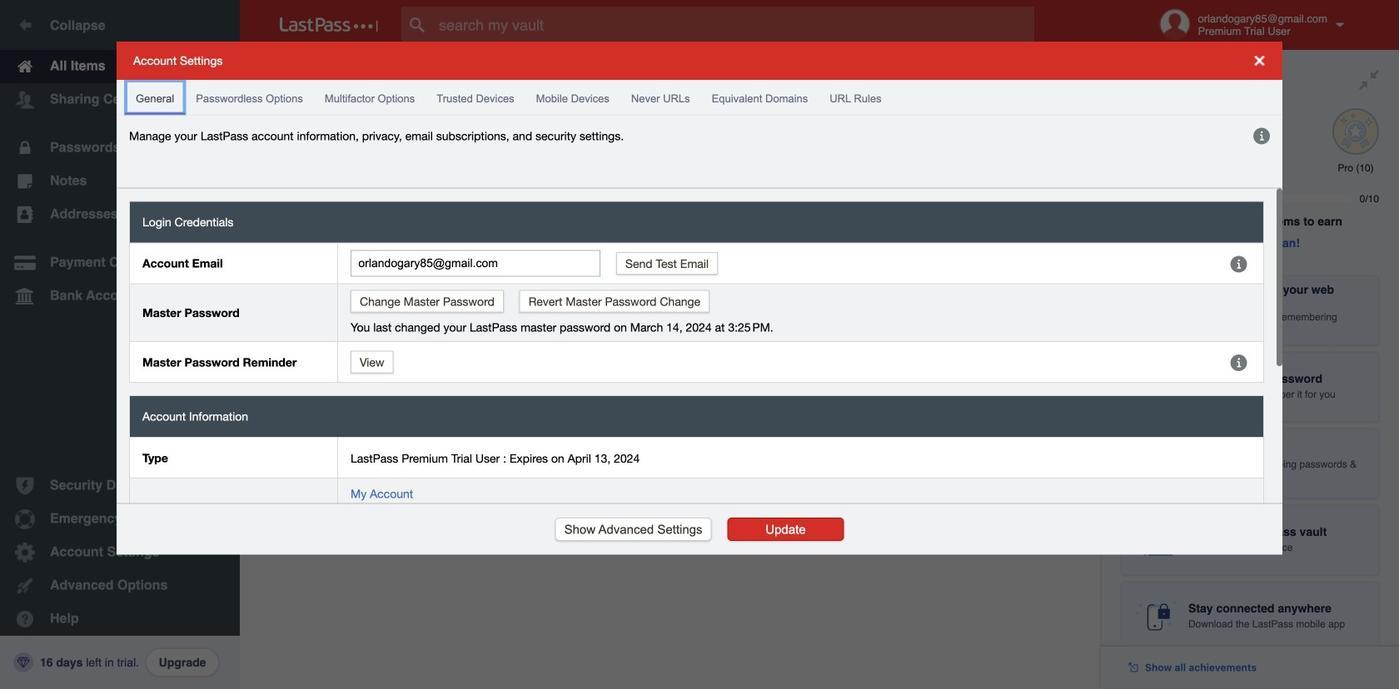 Task type: describe. For each thing, give the bounding box(es) containing it.
main navigation navigation
[[0, 0, 240, 690]]

Search search field
[[402, 7, 1067, 43]]

main content main content
[[240, 50, 1101, 54]]

search my vault text field
[[402, 7, 1067, 43]]



Task type: locate. For each thing, give the bounding box(es) containing it.
lastpass image
[[280, 17, 378, 32]]



Task type: vqa. For each thing, say whether or not it's contained in the screenshot.
LastPass image
yes



